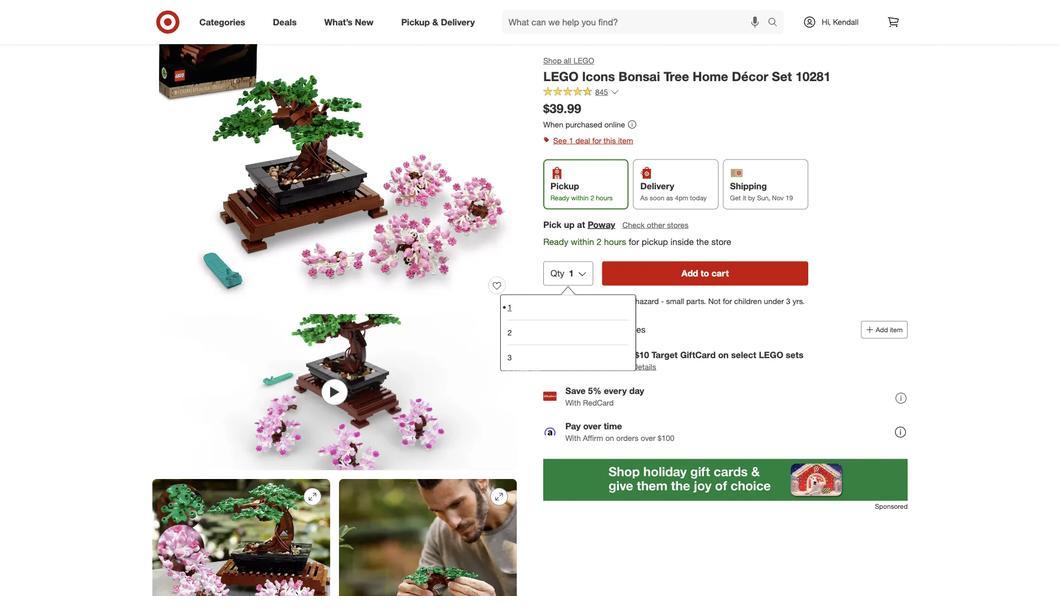 Task type: describe. For each thing, give the bounding box(es) containing it.
to
[[701, 268, 709, 279]]

categories link
[[190, 10, 259, 34]]

spend $50 get a $10 target giftcard on select lego sets in-store or online ∙ details
[[565, 350, 804, 372]]

shipping
[[730, 181, 767, 192]]

deals
[[273, 17, 297, 27]]

pay
[[565, 421, 581, 432]]

what's new
[[324, 17, 374, 27]]

under
[[764, 296, 784, 306]]

it
[[743, 194, 746, 202]]

pickup for ready
[[551, 181, 579, 192]]

check other stores button
[[622, 219, 689, 231]]

add item button
[[861, 321, 908, 339]]

shop
[[543, 56, 562, 65]]

online
[[604, 362, 626, 372]]

décor
[[732, 68, 769, 84]]

2 inside pickup ready within 2 hours
[[591, 194, 594, 202]]

1 2 3
[[508, 303, 512, 362]]

for right 'not'
[[723, 296, 732, 306]]

qty
[[551, 268, 565, 279]]

cart
[[712, 268, 729, 279]]

set
[[772, 68, 792, 84]]

advertisement region
[[543, 459, 908, 501]]

when
[[543, 120, 563, 129]]

0 vertical spatial item
[[618, 136, 633, 145]]

2 vertical spatial 2
[[508, 328, 512, 337]]

4pm
[[675, 194, 688, 202]]

home
[[693, 68, 728, 84]]

registries
[[609, 324, 646, 335]]

what's
[[324, 17, 353, 27]]

1 vertical spatial lego
[[543, 68, 579, 84]]

when purchased online
[[543, 120, 625, 129]]

eligible for registries
[[565, 324, 646, 335]]

$10
[[635, 350, 649, 361]]

details
[[633, 362, 656, 372]]

delivery as soon as 4pm today
[[640, 181, 707, 202]]

pickup & delivery link
[[392, 10, 489, 34]]

today
[[690, 194, 707, 202]]

day
[[629, 385, 644, 396]]

poway
[[588, 219, 615, 230]]

the
[[697, 236, 709, 247]]

ready inside pickup ready within 2 hours
[[551, 194, 569, 202]]

&
[[432, 17, 438, 27]]

What can we help you find? suggestions appear below search field
[[502, 10, 771, 34]]

pay over time with affirm on orders over $100
[[565, 421, 675, 443]]

nov
[[772, 194, 784, 202]]

kendall
[[833, 17, 859, 27]]

search button
[[763, 10, 790, 36]]

qty 1
[[551, 268, 574, 279]]

store inside spend $50 get a $10 target giftcard on select lego sets in-store or online ∙ details
[[575, 362, 592, 372]]

845 link
[[543, 87, 619, 99]]

pickup & delivery
[[401, 17, 475, 27]]

0 vertical spatial delivery
[[441, 17, 475, 27]]

$39.99
[[543, 101, 581, 116]]

1 horizontal spatial 3
[[786, 296, 791, 306]]

hi,
[[822, 17, 831, 27]]

hi, kendall
[[822, 17, 859, 27]]

1 for qty
[[569, 268, 574, 279]]

every
[[604, 385, 627, 396]]

shop all lego lego icons bonsai tree home décor set 10281
[[543, 56, 831, 84]]

1 for see
[[569, 136, 573, 145]]

poway button
[[588, 218, 615, 231]]

$100
[[658, 434, 675, 443]]

not
[[708, 296, 721, 306]]

1 vertical spatial hours
[[604, 236, 626, 247]]

as
[[666, 194, 673, 202]]

with inside save 5% every day with redcard
[[565, 398, 581, 408]]

see
[[553, 136, 567, 145]]

0 vertical spatial over
[[583, 421, 601, 432]]

redcard
[[583, 398, 614, 408]]

see 1 deal for this item link
[[543, 133, 908, 148]]

hazard
[[635, 296, 659, 306]]

up
[[564, 219, 575, 230]]

search
[[763, 18, 790, 28]]

bonsai
[[619, 68, 660, 84]]

spend $50 get a $10 target giftcard on select lego sets link
[[565, 350, 804, 361]]

yrs.
[[793, 296, 805, 306]]

at
[[577, 219, 585, 230]]

for right eligible
[[596, 324, 607, 335]]

as
[[640, 194, 648, 202]]

save 5% every day with redcard
[[565, 385, 644, 408]]

with inside pay over time with affirm on orders over $100
[[565, 434, 581, 443]]

get
[[612, 350, 625, 361]]

19
[[786, 194, 793, 202]]

parts.
[[686, 296, 706, 306]]

∙
[[628, 362, 630, 372]]

within inside pickup ready within 2 hours
[[571, 194, 589, 202]]

0 vertical spatial lego
[[574, 56, 594, 65]]



Task type: locate. For each thing, give the bounding box(es) containing it.
lego left sets
[[759, 350, 784, 361]]

delivery up soon
[[640, 181, 674, 192]]

pickup left &
[[401, 17, 430, 27]]

1 vertical spatial delivery
[[640, 181, 674, 192]]

0 vertical spatial with
[[565, 398, 581, 408]]

1 vertical spatial item
[[890, 326, 903, 334]]

a
[[628, 350, 633, 361]]

hours inside pickup ready within 2 hours
[[596, 194, 613, 202]]

0 vertical spatial within
[[571, 194, 589, 202]]

1 vertical spatial over
[[641, 434, 656, 443]]

add
[[682, 268, 698, 279], [876, 326, 888, 334]]

1 horizontal spatial pickup
[[551, 181, 579, 192]]

$50
[[595, 350, 609, 361]]

deal
[[576, 136, 590, 145]]

add inside add item button
[[876, 326, 888, 334]]

1 vertical spatial 1
[[569, 268, 574, 279]]

for down check
[[629, 236, 639, 247]]

warning: choking hazard - small parts. not for children under 3 yrs.
[[565, 296, 805, 306]]

0 horizontal spatial add
[[682, 268, 698, 279]]

1 vertical spatial within
[[571, 236, 594, 247]]

0 horizontal spatial pickup
[[401, 17, 430, 27]]

inside
[[671, 236, 694, 247]]

affirm
[[583, 434, 603, 443]]

1 inside see 1 deal for this item link
[[569, 136, 573, 145]]

lego right the all at the right top of the page
[[574, 56, 594, 65]]

see 1 deal for this item
[[553, 136, 633, 145]]

0 vertical spatial 2
[[591, 194, 594, 202]]

on inside pay over time with affirm on orders over $100
[[605, 434, 614, 443]]

giftcard
[[680, 350, 716, 361]]

add inside "add to cart" button
[[682, 268, 698, 279]]

ready within 2 hours for pickup inside the store
[[543, 236, 731, 247]]

2 with from the top
[[565, 434, 581, 443]]

for inside see 1 deal for this item link
[[592, 136, 602, 145]]

delivery right &
[[441, 17, 475, 27]]

soon
[[650, 194, 665, 202]]

0 vertical spatial hours
[[596, 194, 613, 202]]

over left the $100
[[641, 434, 656, 443]]

with down pay
[[565, 434, 581, 443]]

pickup ready within 2 hours
[[551, 181, 613, 202]]

icons
[[582, 68, 615, 84]]

3 link
[[508, 345, 629, 370]]

delivery inside delivery as soon as 4pm today
[[640, 181, 674, 192]]

add to cart
[[682, 268, 729, 279]]

ready down pick
[[543, 236, 569, 247]]

eligible
[[565, 324, 594, 335]]

ready up pick
[[551, 194, 569, 202]]

on
[[718, 350, 729, 361], [605, 434, 614, 443]]

0 horizontal spatial 2
[[508, 328, 512, 337]]

select
[[731, 350, 757, 361]]

0 horizontal spatial delivery
[[441, 17, 475, 27]]

0 vertical spatial add
[[682, 268, 698, 279]]

on inside spend $50 get a $10 target giftcard on select lego sets in-store or online ∙ details
[[718, 350, 729, 361]]

orders
[[616, 434, 639, 443]]

sponsored
[[875, 502, 908, 511]]

pick up at poway
[[543, 219, 615, 230]]

1 vertical spatial ready
[[543, 236, 569, 247]]

1 horizontal spatial add
[[876, 326, 888, 334]]

item inside button
[[890, 326, 903, 334]]

shipping get it by sun, nov 19
[[730, 181, 793, 202]]

store right "the"
[[712, 236, 731, 247]]

with down save in the bottom of the page
[[565, 398, 581, 408]]

purchased
[[566, 120, 602, 129]]

10281
[[796, 68, 831, 84]]

2 horizontal spatial 2
[[597, 236, 602, 247]]

lego icons bonsai tree home d&#233;cor set 10281, 2 of 16, play video image
[[152, 314, 517, 471]]

lego inside spend $50 get a $10 target giftcard on select lego sets in-store or online ∙ details
[[759, 350, 784, 361]]

save
[[565, 385, 586, 396]]

choking
[[606, 296, 633, 306]]

target
[[652, 350, 678, 361]]

2 link
[[508, 320, 629, 345]]

what's new link
[[315, 10, 387, 34]]

1 vertical spatial 3
[[508, 353, 512, 362]]

other
[[647, 220, 665, 230]]

for
[[592, 136, 602, 145], [629, 236, 639, 247], [723, 296, 732, 306], [596, 324, 607, 335]]

lego icons bonsai tree home d&#233;cor set 10281, 4 of 16 image
[[339, 479, 517, 596]]

within down at
[[571, 236, 594, 247]]

1 vertical spatial add
[[876, 326, 888, 334]]

0 horizontal spatial store
[[575, 362, 592, 372]]

item
[[618, 136, 633, 145], [890, 326, 903, 334]]

online
[[605, 120, 625, 129]]

get
[[730, 194, 741, 202]]

-
[[661, 296, 664, 306]]

3
[[786, 296, 791, 306], [508, 353, 512, 362]]

lego icons bonsai tree home d&#233;cor set 10281, 3 of 16 image
[[152, 479, 330, 596]]

pickup
[[642, 236, 668, 247]]

1 vertical spatial 2
[[597, 236, 602, 247]]

this
[[604, 136, 616, 145]]

new
[[355, 17, 374, 27]]

categories
[[199, 17, 245, 27]]

1 horizontal spatial delivery
[[640, 181, 674, 192]]

1 vertical spatial on
[[605, 434, 614, 443]]

add item
[[876, 326, 903, 334]]

spend
[[565, 350, 593, 361]]

hours up poway
[[596, 194, 613, 202]]

1 horizontal spatial item
[[890, 326, 903, 334]]

pickup inside pickup ready within 2 hours
[[551, 181, 579, 192]]

0 horizontal spatial item
[[618, 136, 633, 145]]

1 horizontal spatial store
[[712, 236, 731, 247]]

1 link
[[508, 295, 629, 320]]

delivery
[[441, 17, 475, 27], [640, 181, 674, 192]]

check other stores
[[623, 220, 689, 230]]

2 vertical spatial lego
[[759, 350, 784, 361]]

1 within from the top
[[571, 194, 589, 202]]

children
[[734, 296, 762, 306]]

lego down the all at the right top of the page
[[543, 68, 579, 84]]

0 horizontal spatial 3
[[508, 353, 512, 362]]

0 vertical spatial 1
[[569, 136, 573, 145]]

1 horizontal spatial 2
[[591, 194, 594, 202]]

0 vertical spatial store
[[712, 236, 731, 247]]

1 with from the top
[[565, 398, 581, 408]]

0 vertical spatial 3
[[786, 296, 791, 306]]

0 horizontal spatial over
[[583, 421, 601, 432]]

on left select
[[718, 350, 729, 361]]

warning:
[[565, 296, 604, 306]]

0 vertical spatial pickup
[[401, 17, 430, 27]]

1 vertical spatial with
[[565, 434, 581, 443]]

pick
[[543, 219, 562, 230]]

details button
[[632, 361, 657, 373]]

store down spend
[[575, 362, 592, 372]]

lego icons bonsai tree home d&#233;cor set 10281, 1 of 16 image
[[152, 0, 517, 305]]

small
[[666, 296, 684, 306]]

lego
[[574, 56, 594, 65], [543, 68, 579, 84], [759, 350, 784, 361]]

2 vertical spatial 1
[[508, 303, 512, 312]]

store
[[712, 236, 731, 247], [575, 362, 592, 372]]

deals link
[[264, 10, 310, 34]]

0 vertical spatial ready
[[551, 194, 569, 202]]

hours down "poway" button
[[604, 236, 626, 247]]

within up pick up at poway
[[571, 194, 589, 202]]

or
[[594, 362, 601, 372]]

add for add item
[[876, 326, 888, 334]]

5%
[[588, 385, 602, 396]]

ready
[[551, 194, 569, 202], [543, 236, 569, 247]]

1 horizontal spatial over
[[641, 434, 656, 443]]

stores
[[667, 220, 689, 230]]

pickup for &
[[401, 17, 430, 27]]

845
[[595, 87, 608, 97]]

sun,
[[757, 194, 770, 202]]

0 vertical spatial on
[[718, 350, 729, 361]]

2 within from the top
[[571, 236, 594, 247]]

with
[[565, 398, 581, 408], [565, 434, 581, 443]]

for left this
[[592, 136, 602, 145]]

over up affirm in the bottom of the page
[[583, 421, 601, 432]]

pickup up the up
[[551, 181, 579, 192]]

0 horizontal spatial on
[[605, 434, 614, 443]]

on down time
[[605, 434, 614, 443]]

1 horizontal spatial on
[[718, 350, 729, 361]]

add for add to cart
[[682, 268, 698, 279]]

1 vertical spatial store
[[575, 362, 592, 372]]

in-
[[565, 362, 575, 372]]

1 vertical spatial pickup
[[551, 181, 579, 192]]

time
[[604, 421, 622, 432]]



Task type: vqa. For each thing, say whether or not it's contained in the screenshot.


